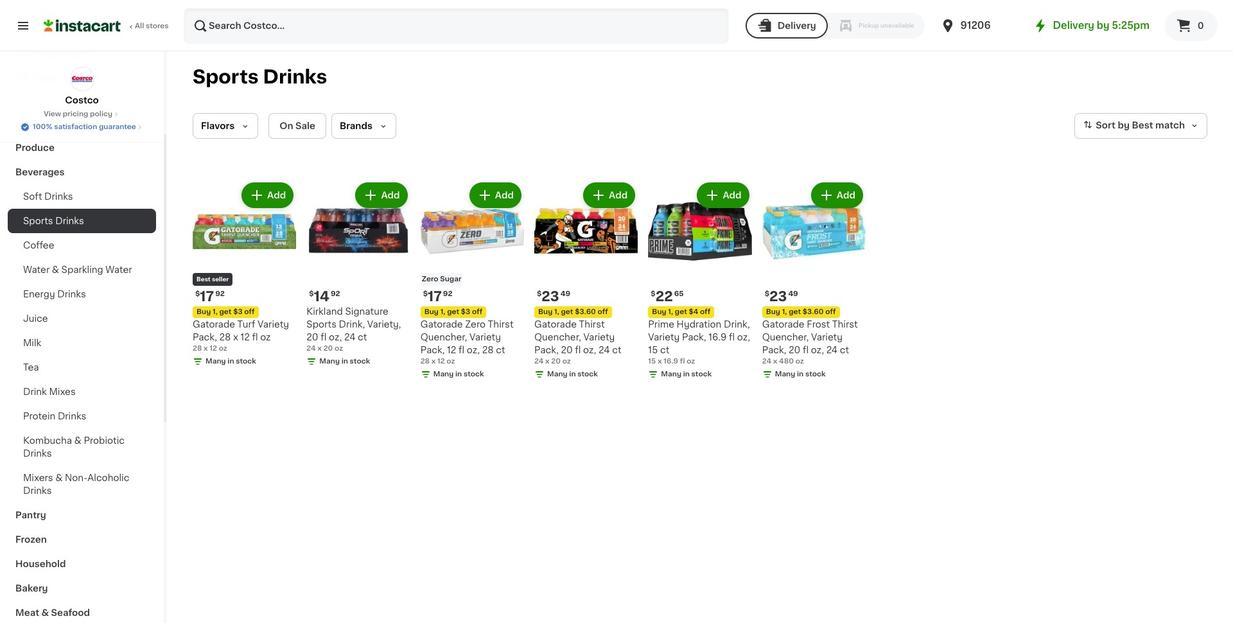 Task type: locate. For each thing, give the bounding box(es) containing it.
drinks down mixers
[[23, 486, 52, 495]]

2 gatorade from the left
[[535, 320, 577, 329]]

sports drinks down soft drinks at the top
[[23, 217, 84, 226]]

sports up the coffee
[[23, 217, 53, 226]]

buy 1, get $3 off for zero
[[425, 309, 483, 316]]

1 $ 17 92 from the left
[[195, 290, 225, 304]]

gatorade thirst quencher, variety pack, 20 fl oz, 24 ct 24 x 20 oz
[[535, 320, 622, 365]]

4 1, from the left
[[441, 309, 446, 316]]

0 horizontal spatial best
[[197, 277, 211, 282]]

1, down "best seller" at left
[[213, 309, 218, 316]]

kombucha
[[23, 436, 72, 445]]

$ 17 92 for gatorade turf variety pack, 28 x 12 fl oz
[[195, 290, 225, 304]]

kirkland for kirkland signature sports drink, variety, 20 fl oz, 24 ct 24 x 20 oz
[[307, 307, 343, 316]]

None search field
[[184, 8, 729, 44]]

2 horizontal spatial 92
[[443, 291, 453, 298]]

buy for gatorade turf variety pack, 28 x 12 fl oz
[[197, 309, 211, 316]]

1, for hydration
[[669, 309, 674, 316]]

in
[[228, 358, 234, 365], [342, 358, 348, 365], [570, 371, 576, 378], [684, 371, 690, 378], [456, 371, 462, 378], [798, 371, 804, 378]]

quencher, inside gatorade frost thirst quencher, variety pack, 20 fl oz, 24 ct 24 x 480 oz
[[763, 333, 809, 342]]

stock down prime hydration drink, variety pack, 16.9 fl oz, 15 ct 15 x 16.9 fl oz
[[692, 371, 712, 378]]

buy up gatorade thirst quencher, variety pack, 20 fl oz, 24 ct 24 x 20 oz
[[539, 309, 553, 316]]

variety inside gatorade frost thirst quencher, variety pack, 20 fl oz, 24 ct 24 x 480 oz
[[812, 333, 843, 342]]

in down prime hydration drink, variety pack, 16.9 fl oz, 15 ct 15 x 16.9 fl oz
[[684, 371, 690, 378]]

buy 1, get $3.60 off
[[539, 309, 608, 316], [766, 309, 836, 316]]

delivery
[[1054, 21, 1095, 30], [778, 21, 817, 30]]

thirst inside gatorade thirst quencher, variety pack, 20 fl oz, 24 ct 24 x 20 oz
[[579, 320, 605, 329]]

many down gatorade zero thirst quencher, variety pack, 12 fl oz, 28 ct 28 x 12 oz
[[434, 371, 454, 378]]

15
[[649, 346, 658, 355], [649, 358, 656, 365]]

milk link
[[8, 331, 156, 355]]

many down prime hydration drink, variety pack, 16.9 fl oz, 15 ct 15 x 16.9 fl oz
[[661, 371, 682, 378]]

water
[[23, 265, 50, 274], [106, 265, 132, 274]]

flavors button
[[193, 113, 258, 139]]

stock down the gatorade turf variety pack, 28 x 12 fl oz 28 x 12 oz
[[236, 358, 256, 365]]

92 for gatorade turf variety pack, 28 x 12 fl oz
[[215, 291, 225, 298]]

0 vertical spatial signature
[[56, 119, 101, 128]]

in for gatorade turf variety pack, 28 x 12 fl oz
[[228, 358, 234, 365]]

2 buy 1, get $3 off from the left
[[425, 309, 483, 316]]

2 23 from the left
[[770, 290, 787, 304]]

1 horizontal spatial buy 1, get $3 off
[[425, 309, 483, 316]]

pack, inside the gatorade turf variety pack, 28 x 12 fl oz 28 x 12 oz
[[193, 333, 217, 342]]

kirkland inside kirkland signature sports drink, variety, 20 fl oz, 24 ct 24 x 20 oz
[[307, 307, 343, 316]]

1 horizontal spatial 49
[[789, 291, 799, 298]]

0
[[1198, 21, 1205, 30]]

best left seller
[[197, 277, 211, 282]]

many in stock down the 480
[[775, 371, 826, 378]]

many in stock down the gatorade turf variety pack, 28 x 12 fl oz 28 x 12 oz
[[206, 358, 256, 365]]

product group
[[193, 180, 296, 370], [307, 180, 410, 370], [421, 180, 524, 383], [535, 180, 638, 383], [649, 180, 752, 383], [763, 180, 866, 383]]

drink, right hydration
[[724, 320, 750, 329]]

mixers & non-alcoholic drinks
[[23, 474, 129, 495]]

1 horizontal spatial $ 17 92
[[423, 290, 453, 304]]

off up gatorade zero thirst quencher, variety pack, 12 fl oz, 28 ct 28 x 12 oz
[[472, 309, 483, 316]]

household
[[15, 560, 66, 569]]

ct for gatorade thirst quencher, variety pack, 20 fl oz, 24 ct
[[613, 346, 622, 355]]

buy 1, get $3 off
[[197, 309, 255, 316], [425, 309, 483, 316]]

coffee
[[23, 241, 54, 250]]

drink, inside kirkland signature sports drink, variety, 20 fl oz, 24 ct 24 x 20 oz
[[339, 320, 365, 329]]

non-
[[65, 474, 88, 483]]

oz, inside gatorade frost thirst quencher, variety pack, 20 fl oz, 24 ct 24 x 480 oz
[[811, 346, 825, 355]]

many for prime hydration drink, variety pack, 16.9 fl oz, 15 ct
[[661, 371, 682, 378]]

stock down gatorade thirst quencher, variety pack, 20 fl oz, 24 ct 24 x 20 oz
[[578, 371, 598, 378]]

get for thirst
[[561, 309, 574, 316]]

& up energy drinks
[[52, 265, 59, 274]]

best
[[1133, 121, 1154, 130], [197, 277, 211, 282]]

best left match
[[1133, 121, 1154, 130]]

4 add button from the left
[[585, 184, 634, 207]]

2 thirst from the left
[[488, 320, 514, 329]]

in down gatorade frost thirst quencher, variety pack, 20 fl oz, 24 ct 24 x 480 oz
[[798, 371, 804, 378]]

variety inside gatorade zero thirst quencher, variety pack, 12 fl oz, 28 ct 28 x 12 oz
[[470, 333, 501, 342]]

1 horizontal spatial 92
[[331, 291, 340, 298]]

sports
[[193, 67, 259, 86], [23, 217, 53, 226], [307, 320, 337, 329]]

0 vertical spatial sports drinks
[[193, 67, 327, 86]]

many in stock down kirkland signature sports drink, variety, 20 fl oz, 24 ct 24 x 20 oz
[[320, 358, 370, 365]]

5 $ from the left
[[423, 291, 428, 298]]

2 buy 1, get $3.60 off from the left
[[766, 309, 836, 316]]

sports inside kirkland signature sports drink, variety, 20 fl oz, 24 ct 24 x 20 oz
[[307, 320, 337, 329]]

1 horizontal spatial 16.9
[[709, 333, 727, 342]]

1 1, from the left
[[213, 309, 218, 316]]

2 49 from the left
[[789, 291, 799, 298]]

0 horizontal spatial 23
[[542, 290, 560, 304]]

$ for gatorade frost thirst quencher, variety pack, 20 fl oz, 24 ct
[[765, 291, 770, 298]]

buy up prime
[[652, 309, 667, 316]]

0 horizontal spatial sports drinks
[[23, 217, 84, 226]]

17 down "best seller" at left
[[200, 290, 214, 304]]

many in stock down prime hydration drink, variety pack, 16.9 fl oz, 15 ct 15 x 16.9 fl oz
[[661, 371, 712, 378]]

1 horizontal spatial $3
[[461, 309, 471, 316]]

signature
[[56, 119, 101, 128], [345, 307, 389, 316]]

2 add button from the left
[[357, 184, 407, 207]]

stock down gatorade zero thirst quencher, variety pack, 12 fl oz, 28 ct 28 x 12 oz
[[464, 371, 484, 378]]

thirst for 23
[[833, 320, 858, 329]]

92 down sugar
[[443, 291, 453, 298]]

$3
[[233, 309, 243, 316], [461, 309, 471, 316]]

many in stock down gatorade zero thirst quencher, variety pack, 12 fl oz, 28 ct 28 x 12 oz
[[434, 371, 484, 378]]

signature down view pricing policy
[[56, 119, 101, 128]]

5:25pm
[[1113, 21, 1150, 30]]

best seller
[[197, 277, 229, 282]]

17
[[200, 290, 214, 304], [428, 290, 442, 304]]

sports up flavors dropdown button
[[193, 67, 259, 86]]

49 for thirst
[[561, 291, 571, 298]]

1 vertical spatial 16.9
[[664, 358, 679, 365]]

4 get from the left
[[447, 309, 460, 316]]

$ 17 92
[[195, 290, 225, 304], [423, 290, 453, 304]]

in for kirkland signature sports drink, variety, 20 fl oz, 24 ct
[[342, 358, 348, 365]]

1 gatorade from the left
[[193, 320, 235, 329]]

in for gatorade zero thirst quencher, variety pack, 12 fl oz, 28 ct
[[456, 371, 462, 378]]

& down protein drinks link
[[74, 436, 82, 445]]

5 off from the left
[[826, 309, 836, 316]]

oz, inside gatorade zero thirst quencher, variety pack, 12 fl oz, 28 ct 28 x 12 oz
[[467, 346, 480, 355]]

buy down "best seller" at left
[[197, 309, 211, 316]]

0 vertical spatial best
[[1133, 121, 1154, 130]]

$ 17 92 down zero sugar
[[423, 290, 453, 304]]

1 horizontal spatial 23
[[770, 290, 787, 304]]

2 $ 23 49 from the left
[[765, 290, 799, 304]]

water down the coffee
[[23, 265, 50, 274]]

16.9
[[709, 333, 727, 342], [664, 358, 679, 365]]

3 add from the left
[[495, 191, 514, 200]]

3 get from the left
[[675, 309, 687, 316]]

get up the gatorade turf variety pack, 28 x 12 fl oz 28 x 12 oz
[[219, 309, 232, 316]]

in down kirkland signature sports drink, variety, 20 fl oz, 24 ct 24 x 20 oz
[[342, 358, 348, 365]]

3 quencher, from the left
[[763, 333, 809, 342]]

get
[[219, 309, 232, 316], [561, 309, 574, 316], [675, 309, 687, 316], [447, 309, 460, 316], [789, 309, 801, 316]]

2 $ 17 92 from the left
[[423, 290, 453, 304]]

3 92 from the left
[[443, 291, 453, 298]]

by
[[1097, 21, 1110, 30], [1118, 121, 1130, 130]]

gatorade inside the gatorade turf variety pack, 28 x 12 fl oz 28 x 12 oz
[[193, 320, 235, 329]]

oz, for drink,
[[738, 333, 751, 342]]

3 1, from the left
[[669, 309, 674, 316]]

thirst inside gatorade zero thirst quencher, variety pack, 12 fl oz, 28 ct 28 x 12 oz
[[488, 320, 514, 329]]

by for sort
[[1118, 121, 1130, 130]]

0 vertical spatial 16.9
[[709, 333, 727, 342]]

1 horizontal spatial signature
[[345, 307, 389, 316]]

1 17 from the left
[[200, 290, 214, 304]]

1 horizontal spatial $ 23 49
[[765, 290, 799, 304]]

juice link
[[8, 307, 156, 331]]

1, up gatorade frost thirst quencher, variety pack, 20 fl oz, 24 ct 24 x 480 oz
[[782, 309, 788, 316]]

off up turf
[[244, 309, 255, 316]]

many down the 480
[[775, 371, 796, 378]]

drink,
[[339, 320, 365, 329], [724, 320, 750, 329]]

oz inside gatorade frost thirst quencher, variety pack, 20 fl oz, 24 ct 24 x 480 oz
[[796, 358, 804, 365]]

0 horizontal spatial $ 17 92
[[195, 290, 225, 304]]

in down gatorade zero thirst quencher, variety pack, 12 fl oz, 28 ct 28 x 12 oz
[[456, 371, 462, 378]]

1 thirst from the left
[[579, 320, 605, 329]]

fl inside gatorade frost thirst quencher, variety pack, 20 fl oz, 24 ct 24 x 480 oz
[[803, 346, 809, 355]]

soft
[[23, 192, 42, 201]]

49 up gatorade frost thirst quencher, variety pack, 20 fl oz, 24 ct 24 x 480 oz
[[789, 291, 799, 298]]

drink, left variety, at bottom left
[[339, 320, 365, 329]]

& for kombucha
[[74, 436, 82, 445]]

$ for gatorade zero thirst quencher, variety pack, 12 fl oz, 28 ct
[[423, 291, 428, 298]]

frozen
[[15, 535, 47, 544]]

$ for prime hydration drink, variety pack, 16.9 fl oz, 15 ct
[[651, 291, 656, 298]]

1, up gatorade thirst quencher, variety pack, 20 fl oz, 24 ct 24 x 20 oz
[[555, 309, 560, 316]]

alcoholic
[[88, 474, 129, 483]]

0 horizontal spatial kirkland
[[15, 119, 54, 128]]

buy 1, get $3.60 off up frost
[[766, 309, 836, 316]]

0 horizontal spatial 17
[[200, 290, 214, 304]]

juice
[[23, 314, 48, 323]]

0 horizontal spatial buy 1, get $3 off
[[197, 309, 255, 316]]

oz inside kirkland signature sports drink, variety, 20 fl oz, 24 ct 24 x 20 oz
[[335, 345, 343, 352]]

many for gatorade frost thirst quencher, variety pack, 20 fl oz, 24 ct
[[775, 371, 796, 378]]

1 horizontal spatial thirst
[[579, 320, 605, 329]]

get up gatorade thirst quencher, variety pack, 20 fl oz, 24 ct 24 x 20 oz
[[561, 309, 574, 316]]

3 off from the left
[[701, 309, 711, 316]]

3 $ from the left
[[537, 291, 542, 298]]

kirkland signature
[[15, 119, 101, 128]]

signature for kirkland signature sports drink, variety, 20 fl oz, 24 ct 24 x 20 oz
[[345, 307, 389, 316]]

92 right 14
[[331, 291, 340, 298]]

add button for frost
[[813, 184, 862, 207]]

2 vertical spatial sports
[[307, 320, 337, 329]]

stock for hydration
[[692, 371, 712, 378]]

0 vertical spatial sports
[[193, 67, 259, 86]]

by right sort
[[1118, 121, 1130, 130]]

buy down zero sugar
[[425, 309, 439, 316]]

fl inside kirkland signature sports drink, variety, 20 fl oz, 24 ct 24 x 20 oz
[[321, 333, 327, 342]]

$3.60 for frost
[[803, 309, 824, 316]]

2 $ from the left
[[309, 291, 314, 298]]

oz,
[[329, 333, 342, 342], [738, 333, 751, 342], [584, 346, 597, 355], [467, 346, 480, 355], [811, 346, 825, 355]]

480
[[779, 358, 794, 365]]

5 add from the left
[[723, 191, 742, 200]]

$ for gatorade turf variety pack, 28 x 12 fl oz
[[195, 291, 200, 298]]

3 add button from the left
[[471, 184, 521, 207]]

get left the "$4"
[[675, 309, 687, 316]]

1 vertical spatial signature
[[345, 307, 389, 316]]

0 horizontal spatial buy 1, get $3.60 off
[[539, 309, 608, 316]]

many for gatorade zero thirst quencher, variety pack, 12 fl oz, 28 ct
[[434, 371, 454, 378]]

buy 1, get $3 off down sugar
[[425, 309, 483, 316]]

0 horizontal spatial delivery
[[778, 21, 817, 30]]

off up frost
[[826, 309, 836, 316]]

0 button
[[1166, 10, 1218, 41]]

stock for zero
[[464, 371, 484, 378]]

delivery inside button
[[778, 21, 817, 30]]

23 up gatorade frost thirst quencher, variety pack, 20 fl oz, 24 ct 24 x 480 oz
[[770, 290, 787, 304]]

0 horizontal spatial by
[[1097, 21, 1110, 30]]

kombucha & probiotic drinks link
[[8, 429, 156, 466]]

many in stock for gatorade frost thirst quencher, variety pack, 20 fl oz, 24 ct
[[775, 371, 826, 378]]

$ 23 49 up gatorade frost thirst quencher, variety pack, 20 fl oz, 24 ct 24 x 480 oz
[[765, 290, 799, 304]]

5 product group from the left
[[649, 180, 752, 383]]

6 add button from the left
[[813, 184, 862, 207]]

fl inside gatorade thirst quencher, variety pack, 20 fl oz, 24 ct 24 x 20 oz
[[575, 346, 581, 355]]

delivery by 5:25pm
[[1054, 21, 1150, 30]]

2 off from the left
[[598, 309, 608, 316]]

2 17 from the left
[[428, 290, 442, 304]]

3 product group from the left
[[421, 180, 524, 383]]

sale
[[296, 121, 316, 130]]

brands button
[[332, 113, 397, 139]]

best for best match
[[1133, 121, 1154, 130]]

many down kirkland signature sports drink, variety, 20 fl oz, 24 ct 24 x 20 oz
[[320, 358, 340, 365]]

buy 1, get $4 off
[[652, 309, 711, 316]]

get up gatorade frost thirst quencher, variety pack, 20 fl oz, 24 ct 24 x 480 oz
[[789, 309, 801, 316]]

many down the gatorade turf variety pack, 28 x 12 fl oz 28 x 12 oz
[[206, 358, 226, 365]]

buy up gatorade frost thirst quencher, variety pack, 20 fl oz, 24 ct 24 x 480 oz
[[766, 309, 781, 316]]

$ 23 49 for gatorade thirst quencher, variety pack, 20 fl oz, 24 ct
[[537, 290, 571, 304]]

1 horizontal spatial drink,
[[724, 320, 750, 329]]

1 $ 23 49 from the left
[[537, 290, 571, 304]]

oz inside prime hydration drink, variety pack, 16.9 fl oz, 15 ct 15 x 16.9 fl oz
[[687, 358, 696, 365]]

best inside field
[[1133, 121, 1154, 130]]

1 15 from the top
[[649, 346, 658, 355]]

1 add button from the left
[[243, 184, 293, 207]]

1 horizontal spatial zero
[[465, 320, 486, 329]]

oz, inside kirkland signature sports drink, variety, 20 fl oz, 24 ct 24 x 20 oz
[[329, 333, 342, 342]]

in for gatorade frost thirst quencher, variety pack, 20 fl oz, 24 ct
[[798, 371, 804, 378]]

by inside field
[[1118, 121, 1130, 130]]

1 drink, from the left
[[339, 320, 365, 329]]

product group containing 14
[[307, 180, 410, 370]]

2 water from the left
[[106, 265, 132, 274]]

1 add from the left
[[267, 191, 286, 200]]

1 $3 from the left
[[233, 309, 243, 316]]

off right the "$4"
[[701, 309, 711, 316]]

in down the gatorade turf variety pack, 28 x 12 fl oz 28 x 12 oz
[[228, 358, 234, 365]]

0 horizontal spatial thirst
[[488, 320, 514, 329]]

signature for kirkland signature
[[56, 119, 101, 128]]

1 horizontal spatial 17
[[428, 290, 442, 304]]

buy left it at the left top of the page
[[36, 48, 54, 57]]

signature up variety, at bottom left
[[345, 307, 389, 316]]

gatorade inside gatorade frost thirst quencher, variety pack, 20 fl oz, 24 ct 24 x 480 oz
[[763, 320, 805, 329]]

by for delivery
[[1097, 21, 1110, 30]]

6 add from the left
[[837, 191, 856, 200]]

1 get from the left
[[219, 309, 232, 316]]

0 vertical spatial kirkland
[[15, 119, 54, 128]]

many down gatorade thirst quencher, variety pack, 20 fl oz, 24 ct 24 x 20 oz
[[548, 371, 568, 378]]

0 horizontal spatial quencher,
[[421, 333, 468, 342]]

23
[[542, 290, 560, 304], [770, 290, 787, 304]]

pack,
[[193, 333, 217, 342], [682, 333, 707, 342], [535, 346, 559, 355], [421, 346, 445, 355], [763, 346, 787, 355]]

2 horizontal spatial thirst
[[833, 320, 858, 329]]

buy 1, get $3 off for turf
[[197, 309, 255, 316]]

ct inside gatorade thirst quencher, variety pack, 20 fl oz, 24 ct 24 x 20 oz
[[613, 346, 622, 355]]

1 $3.60 from the left
[[575, 309, 596, 316]]

0 vertical spatial zero
[[422, 276, 439, 283]]

drinks
[[263, 67, 327, 86], [44, 192, 73, 201], [55, 217, 84, 226], [57, 290, 86, 299], [58, 412, 86, 421], [23, 449, 52, 458], [23, 486, 52, 495]]

3 thirst from the left
[[833, 320, 858, 329]]

91206 button
[[941, 8, 1018, 44]]

pack, inside prime hydration drink, variety pack, 16.9 fl oz, 15 ct 15 x 16.9 fl oz
[[682, 333, 707, 342]]

kirkland down the view
[[15, 119, 54, 128]]

& right meat
[[41, 609, 49, 618]]

add for gatorade turf variety pack, 28 x 12 fl oz
[[267, 191, 286, 200]]

buy for gatorade thirst quencher, variety pack, 20 fl oz, 24 ct
[[539, 309, 553, 316]]

ct inside prime hydration drink, variety pack, 16.9 fl oz, 15 ct 15 x 16.9 fl oz
[[661, 346, 670, 355]]

oz inside gatorade zero thirst quencher, variety pack, 12 fl oz, 28 ct 28 x 12 oz
[[447, 358, 455, 365]]

in down gatorade thirst quencher, variety pack, 20 fl oz, 24 ct 24 x 20 oz
[[570, 371, 576, 378]]

gatorade inside gatorade thirst quencher, variety pack, 20 fl oz, 24 ct 24 x 20 oz
[[535, 320, 577, 329]]

water right sparkling
[[106, 265, 132, 274]]

pack, inside gatorade zero thirst quencher, variety pack, 12 fl oz, 28 ct 28 x 12 oz
[[421, 346, 445, 355]]

4 $ from the left
[[651, 291, 656, 298]]

sports drinks
[[193, 67, 327, 86], [23, 217, 84, 226]]

1 horizontal spatial delivery
[[1054, 21, 1095, 30]]

gatorade for gatorade thirst quencher, variety pack, 20 fl oz, 24 ct
[[535, 320, 577, 329]]

0 horizontal spatial drink,
[[339, 320, 365, 329]]

$ 17 92 down "best seller" at left
[[195, 290, 225, 304]]

seller
[[212, 277, 229, 282]]

1 vertical spatial sports drinks
[[23, 217, 84, 226]]

$ inside '$ 22 65'
[[651, 291, 656, 298]]

2 drink, from the left
[[724, 320, 750, 329]]

1 horizontal spatial $3.60
[[803, 309, 824, 316]]

add button for zero
[[471, 184, 521, 207]]

tea link
[[8, 355, 156, 380]]

1 23 from the left
[[542, 290, 560, 304]]

stock down kirkland signature sports drink, variety, 20 fl oz, 24 ct 24 x 20 oz
[[350, 358, 370, 365]]

23 up gatorade thirst quencher, variety pack, 20 fl oz, 24 ct 24 x 20 oz
[[542, 290, 560, 304]]

many for gatorade thirst quencher, variety pack, 20 fl oz, 24 ct
[[548, 371, 568, 378]]

5 add button from the left
[[699, 184, 748, 207]]

gatorade
[[193, 320, 235, 329], [535, 320, 577, 329], [421, 320, 463, 329], [763, 320, 805, 329]]

1, down zero sugar
[[441, 309, 446, 316]]

ct inside gatorade frost thirst quencher, variety pack, 20 fl oz, 24 ct 24 x 480 oz
[[840, 346, 850, 355]]

2 horizontal spatial quencher,
[[763, 333, 809, 342]]

&
[[52, 265, 59, 274], [74, 436, 82, 445], [55, 474, 63, 483], [41, 609, 49, 618]]

gatorade for gatorade frost thirst quencher, variety pack, 20 fl oz, 24 ct
[[763, 320, 805, 329]]

2 92 from the left
[[331, 291, 340, 298]]

pantry link
[[8, 503, 156, 528]]

1 off from the left
[[244, 309, 255, 316]]

stock
[[236, 358, 256, 365], [350, 358, 370, 365], [578, 371, 598, 378], [692, 371, 712, 378], [464, 371, 484, 378], [806, 371, 826, 378]]

1 horizontal spatial water
[[106, 265, 132, 274]]

0 horizontal spatial 92
[[215, 291, 225, 298]]

drinks up on sale button
[[263, 67, 327, 86]]

1 $ from the left
[[195, 291, 200, 298]]

kirkland down $ 14 92
[[307, 307, 343, 316]]

quencher, inside gatorade thirst quencher, variety pack, 20 fl oz, 24 ct 24 x 20 oz
[[535, 333, 581, 342]]

thirst inside gatorade frost thirst quencher, variety pack, 20 fl oz, 24 ct 24 x 480 oz
[[833, 320, 858, 329]]

92
[[215, 291, 225, 298], [331, 291, 340, 298], [443, 291, 453, 298]]

add
[[267, 191, 286, 200], [381, 191, 400, 200], [495, 191, 514, 200], [609, 191, 628, 200], [723, 191, 742, 200], [837, 191, 856, 200]]

1 vertical spatial best
[[197, 277, 211, 282]]

kirkland
[[15, 119, 54, 128], [307, 307, 343, 316]]

in for gatorade thirst quencher, variety pack, 20 fl oz, 24 ct
[[570, 371, 576, 378]]

off up gatorade thirst quencher, variety pack, 20 fl oz, 24 ct 24 x 20 oz
[[598, 309, 608, 316]]

0 horizontal spatial $3.60
[[575, 309, 596, 316]]

1 horizontal spatial by
[[1118, 121, 1130, 130]]

drinks down soft drinks link on the top
[[55, 217, 84, 226]]

1 horizontal spatial kirkland
[[307, 307, 343, 316]]

meat & seafood
[[15, 609, 90, 618]]

2 quencher, from the left
[[421, 333, 468, 342]]

ct inside kirkland signature sports drink, variety, 20 fl oz, 24 ct 24 x 20 oz
[[358, 333, 367, 342]]

1 horizontal spatial best
[[1133, 121, 1154, 130]]

16.9 down prime
[[664, 358, 679, 365]]

get for turf
[[219, 309, 232, 316]]

costco
[[65, 96, 99, 105]]

lists link
[[8, 65, 156, 91]]

oz inside gatorade thirst quencher, variety pack, 20 fl oz, 24 ct 24 x 20 oz
[[563, 358, 571, 365]]

1 vertical spatial 15
[[649, 358, 656, 365]]

1 49 from the left
[[561, 291, 571, 298]]

1, up prime
[[669, 309, 674, 316]]

92 for gatorade zero thirst quencher, variety pack, 12 fl oz, 28 ct
[[443, 291, 453, 298]]

49
[[561, 291, 571, 298], [789, 291, 799, 298]]

1 vertical spatial sports
[[23, 217, 53, 226]]

soft drinks link
[[8, 184, 156, 209]]

0 horizontal spatial 49
[[561, 291, 571, 298]]

service type group
[[746, 13, 925, 39]]

probiotic
[[84, 436, 125, 445]]

100% satisfaction guarantee button
[[20, 120, 144, 132]]

get for hydration
[[675, 309, 687, 316]]

lists
[[36, 73, 58, 82]]

$ 17 92 for gatorade zero thirst quencher, variety pack, 12 fl oz, 28 ct
[[423, 290, 453, 304]]

turf
[[238, 320, 255, 329]]

17 for gatorade turf variety pack, 28 x 12 fl oz
[[200, 290, 214, 304]]

sports down 14
[[307, 320, 337, 329]]

drinks down kombucha
[[23, 449, 52, 458]]

4 gatorade from the left
[[763, 320, 805, 329]]

stock for turf
[[236, 358, 256, 365]]

3 gatorade from the left
[[421, 320, 463, 329]]

6 $ from the left
[[765, 291, 770, 298]]

add for kirkland signature sports drink, variety, 20 fl oz, 24 ct
[[381, 191, 400, 200]]

oz, inside gatorade thirst quencher, variety pack, 20 fl oz, 24 ct 24 x 20 oz
[[584, 346, 597, 355]]

$3 up turf
[[233, 309, 243, 316]]

quencher, inside gatorade zero thirst quencher, variety pack, 12 fl oz, 28 ct 28 x 12 oz
[[421, 333, 468, 342]]

1 product group from the left
[[193, 180, 296, 370]]

2 $3.60 from the left
[[803, 309, 824, 316]]

92 down seller
[[215, 291, 225, 298]]

get down sugar
[[447, 309, 460, 316]]

0 horizontal spatial water
[[23, 265, 50, 274]]

drinks down water & sparkling water
[[57, 290, 86, 299]]

stock down gatorade frost thirst quencher, variety pack, 20 fl oz, 24 ct 24 x 480 oz
[[806, 371, 826, 378]]

49 up gatorade thirst quencher, variety pack, 20 fl oz, 24 ct 24 x 20 oz
[[561, 291, 571, 298]]

& inside mixers & non-alcoholic drinks
[[55, 474, 63, 483]]

many in stock down gatorade thirst quencher, variety pack, 20 fl oz, 24 ct 24 x 20 oz
[[548, 371, 598, 378]]

brands
[[340, 121, 373, 130]]

1 horizontal spatial quencher,
[[535, 333, 581, 342]]

2 add from the left
[[381, 191, 400, 200]]

28
[[219, 333, 231, 342], [193, 345, 202, 352], [482, 346, 494, 355], [421, 358, 430, 365]]

zero
[[422, 276, 439, 283], [465, 320, 486, 329]]

1 horizontal spatial buy 1, get $3.60 off
[[766, 309, 836, 316]]

1 vertical spatial by
[[1118, 121, 1130, 130]]

1 buy 1, get $3.60 off from the left
[[539, 309, 608, 316]]

off for zero
[[472, 309, 483, 316]]

& for mixers
[[55, 474, 63, 483]]

2 get from the left
[[561, 309, 574, 316]]

buy for gatorade zero thirst quencher, variety pack, 12 fl oz, 28 ct
[[425, 309, 439, 316]]

stock for frost
[[806, 371, 826, 378]]

17 down zero sugar
[[428, 290, 442, 304]]

1 vertical spatial zero
[[465, 320, 486, 329]]

5 1, from the left
[[782, 309, 788, 316]]

2 $3 from the left
[[461, 309, 471, 316]]

1,
[[213, 309, 218, 316], [555, 309, 560, 316], [669, 309, 674, 316], [441, 309, 446, 316], [782, 309, 788, 316]]

off for frost
[[826, 309, 836, 316]]

variety
[[258, 320, 289, 329], [584, 333, 615, 342], [649, 333, 680, 342], [470, 333, 501, 342], [812, 333, 843, 342]]

4 off from the left
[[472, 309, 483, 316]]

& for meat
[[41, 609, 49, 618]]

65
[[675, 291, 684, 298]]

2 product group from the left
[[307, 180, 410, 370]]

$3 up gatorade zero thirst quencher, variety pack, 12 fl oz, 28 ct 28 x 12 oz
[[461, 309, 471, 316]]

0 horizontal spatial $3
[[233, 309, 243, 316]]

16.9 down hydration
[[709, 333, 727, 342]]

$3.60
[[575, 309, 596, 316], [803, 309, 824, 316]]

by left 5:25pm at top right
[[1097, 21, 1110, 30]]

prime
[[649, 320, 675, 329]]

20 inside gatorade frost thirst quencher, variety pack, 20 fl oz, 24 ct 24 x 480 oz
[[789, 346, 801, 355]]

sparkling
[[61, 265, 103, 274]]

bakery
[[15, 584, 48, 593]]

1 buy 1, get $3 off from the left
[[197, 309, 255, 316]]

0 vertical spatial 15
[[649, 346, 658, 355]]

drink mixes
[[23, 388, 76, 397]]

$3.60 up frost
[[803, 309, 824, 316]]

signature inside kirkland signature sports drink, variety, 20 fl oz, 24 ct 24 x 20 oz
[[345, 307, 389, 316]]

gatorade inside gatorade zero thirst quencher, variety pack, 12 fl oz, 28 ct 28 x 12 oz
[[421, 320, 463, 329]]

energy drinks link
[[8, 282, 156, 307]]

buy 1, get $3.60 off up gatorade thirst quencher, variety pack, 20 fl oz, 24 ct 24 x 20 oz
[[539, 309, 608, 316]]

again
[[65, 48, 90, 57]]

energy
[[23, 290, 55, 299]]

oz, inside prime hydration drink, variety pack, 16.9 fl oz, 15 ct 15 x 16.9 fl oz
[[738, 333, 751, 342]]

1 quencher, from the left
[[535, 333, 581, 342]]

2 15 from the top
[[649, 358, 656, 365]]

2 horizontal spatial sports
[[307, 320, 337, 329]]

instacart logo image
[[44, 18, 121, 33]]

0 vertical spatial by
[[1097, 21, 1110, 30]]

$ 23 49 up gatorade thirst quencher, variety pack, 20 fl oz, 24 ct 24 x 20 oz
[[537, 290, 571, 304]]

1 92 from the left
[[215, 291, 225, 298]]

many
[[206, 358, 226, 365], [320, 358, 340, 365], [548, 371, 568, 378], [661, 371, 682, 378], [434, 371, 454, 378], [775, 371, 796, 378]]

many for gatorade turf variety pack, 28 x 12 fl oz
[[206, 358, 226, 365]]

$3.60 up gatorade thirst quencher, variety pack, 20 fl oz, 24 ct 24 x 20 oz
[[575, 309, 596, 316]]

& left non-
[[55, 474, 63, 483]]

best for best seller
[[197, 277, 211, 282]]

best match
[[1133, 121, 1186, 130]]

kirkland signature link
[[8, 111, 156, 136]]

best inside product group
[[197, 277, 211, 282]]

0 horizontal spatial $ 23 49
[[537, 290, 571, 304]]

5 get from the left
[[789, 309, 801, 316]]

sports drinks up on
[[193, 67, 327, 86]]

4 add from the left
[[609, 191, 628, 200]]

buy 1, get $3 off up turf
[[197, 309, 255, 316]]

1 vertical spatial kirkland
[[307, 307, 343, 316]]

sort
[[1096, 121, 1116, 130]]

add for gatorade frost thirst quencher, variety pack, 20 fl oz, 24 ct
[[837, 191, 856, 200]]

2 1, from the left
[[555, 309, 560, 316]]

& inside kombucha & probiotic drinks
[[74, 436, 82, 445]]

0 horizontal spatial signature
[[56, 119, 101, 128]]



Task type: vqa. For each thing, say whether or not it's contained in the screenshot.


Task type: describe. For each thing, give the bounding box(es) containing it.
23 for gatorade frost thirst quencher, variety pack, 20 fl oz, 24 ct
[[770, 290, 787, 304]]

buy it again link
[[8, 39, 156, 65]]

off for thirst
[[598, 309, 608, 316]]

view pricing policy link
[[44, 109, 120, 120]]

buy it again
[[36, 48, 90, 57]]

$4
[[689, 309, 699, 316]]

beverages link
[[8, 160, 156, 184]]

sort by
[[1096, 121, 1130, 130]]

variety inside prime hydration drink, variety pack, 16.9 fl oz, 15 ct 15 x 16.9 fl oz
[[649, 333, 680, 342]]

bakery link
[[8, 576, 156, 601]]

x inside gatorade thirst quencher, variety pack, 20 fl oz, 24 ct 24 x 20 oz
[[546, 358, 550, 365]]

6 product group from the left
[[763, 180, 866, 383]]

many in stock for gatorade thirst quencher, variety pack, 20 fl oz, 24 ct
[[548, 371, 598, 378]]

drink, inside prime hydration drink, variety pack, 16.9 fl oz, 15 ct 15 x 16.9 fl oz
[[724, 320, 750, 329]]

4 product group from the left
[[535, 180, 638, 383]]

it
[[56, 48, 63, 57]]

$ 14 92
[[309, 290, 340, 304]]

variety inside gatorade thirst quencher, variety pack, 20 fl oz, 24 ct 24 x 20 oz
[[584, 333, 615, 342]]

seafood
[[51, 609, 90, 618]]

pack, inside gatorade thirst quencher, variety pack, 20 fl oz, 24 ct 24 x 20 oz
[[535, 346, 559, 355]]

delivery button
[[746, 13, 828, 39]]

stock for signature
[[350, 358, 370, 365]]

policy
[[90, 111, 113, 118]]

Best match Sort by field
[[1075, 113, 1208, 139]]

drinks right "soft"
[[44, 192, 73, 201]]

view pricing policy
[[44, 111, 113, 118]]

100% satisfaction guarantee
[[33, 123, 136, 130]]

in for prime hydration drink, variety pack, 16.9 fl oz, 15 ct
[[684, 371, 690, 378]]

pricing
[[63, 111, 88, 118]]

protein drinks link
[[8, 404, 156, 429]]

mixers
[[23, 474, 53, 483]]

add for gatorade thirst quencher, variety pack, 20 fl oz, 24 ct
[[609, 191, 628, 200]]

buy for prime hydration drink, variety pack, 16.9 fl oz, 15 ct
[[652, 309, 667, 316]]

add for prime hydration drink, variety pack, 16.9 fl oz, 15 ct
[[723, 191, 742, 200]]

pantry
[[15, 511, 46, 520]]

many in stock for prime hydration drink, variety pack, 16.9 fl oz, 15 ct
[[661, 371, 712, 378]]

many in stock for kirkland signature sports drink, variety, 20 fl oz, 24 ct
[[320, 358, 370, 365]]

off for turf
[[244, 309, 255, 316]]

gatorade zero thirst quencher, variety pack, 12 fl oz, 28 ct 28 x 12 oz
[[421, 320, 514, 365]]

get for zero
[[447, 309, 460, 316]]

1, for turf
[[213, 309, 218, 316]]

$3.60 for thirst
[[575, 309, 596, 316]]

$ 22 65
[[651, 290, 684, 304]]

sugar
[[440, 276, 462, 283]]

ct inside gatorade zero thirst quencher, variety pack, 12 fl oz, 28 ct 28 x 12 oz
[[496, 346, 505, 355]]

ct for prime hydration drink, variety pack, 16.9 fl oz, 15 ct
[[661, 346, 670, 355]]

1 horizontal spatial sports drinks
[[193, 67, 327, 86]]

$3 for turf
[[233, 309, 243, 316]]

Search field
[[185, 9, 728, 42]]

delivery for delivery
[[778, 21, 817, 30]]

kirkland signature sports drink, variety, 20 fl oz, 24 ct 24 x 20 oz
[[307, 307, 401, 352]]

quencher, for 23
[[763, 333, 809, 342]]

on
[[280, 121, 293, 130]]

kirkland for kirkland signature
[[15, 119, 54, 128]]

tea
[[23, 363, 39, 372]]

pack, inside gatorade frost thirst quencher, variety pack, 20 fl oz, 24 ct 24 x 480 oz
[[763, 346, 787, 355]]

1, for thirst
[[555, 309, 560, 316]]

prime hydration drink, variety pack, 16.9 fl oz, 15 ct 15 x 16.9 fl oz
[[649, 320, 751, 365]]

on sale button
[[269, 113, 326, 139]]

buy 1, get $3.60 off for frost
[[766, 309, 836, 316]]

0 horizontal spatial sports
[[23, 217, 53, 226]]

1, for zero
[[441, 309, 446, 316]]

off for hydration
[[701, 309, 711, 316]]

add button for hydration
[[699, 184, 748, 207]]

guarantee
[[99, 123, 136, 130]]

22
[[656, 290, 673, 304]]

product group containing 22
[[649, 180, 752, 383]]

stock for thirst
[[578, 371, 598, 378]]

zero inside gatorade zero thirst quencher, variety pack, 12 fl oz, 28 ct 28 x 12 oz
[[465, 320, 486, 329]]

meat
[[15, 609, 39, 618]]

coffee link
[[8, 233, 156, 258]]

thirst for 17
[[488, 320, 514, 329]]

many in stock for gatorade zero thirst quencher, variety pack, 12 fl oz, 28 ct
[[434, 371, 484, 378]]

91206
[[961, 21, 991, 30]]

all
[[135, 22, 144, 30]]

drinks inside mixers & non-alcoholic drinks
[[23, 486, 52, 495]]

zero sugar
[[422, 276, 462, 283]]

0 horizontal spatial 16.9
[[664, 358, 679, 365]]

meat & seafood link
[[8, 601, 156, 623]]

costco logo image
[[70, 67, 94, 91]]

household link
[[8, 552, 156, 576]]

gatorade for gatorade zero thirst quencher, variety pack, 12 fl oz, 28 ct
[[421, 320, 463, 329]]

on sale
[[280, 121, 316, 130]]

variety,
[[367, 320, 401, 329]]

variety inside the gatorade turf variety pack, 28 x 12 fl oz 28 x 12 oz
[[258, 320, 289, 329]]

$3 for zero
[[461, 309, 471, 316]]

delivery for delivery by 5:25pm
[[1054, 21, 1095, 30]]

milk
[[23, 339, 41, 348]]

buy for gatorade frost thirst quencher, variety pack, 20 fl oz, 24 ct
[[766, 309, 781, 316]]

$ for gatorade thirst quencher, variety pack, 20 fl oz, 24 ct
[[537, 291, 542, 298]]

protein
[[23, 412, 55, 421]]

oz, for quencher,
[[584, 346, 597, 355]]

x inside kirkland signature sports drink, variety, 20 fl oz, 24 ct 24 x 20 oz
[[318, 345, 322, 352]]

add button for turf
[[243, 184, 293, 207]]

quencher, for 17
[[421, 333, 468, 342]]

0 horizontal spatial zero
[[422, 276, 439, 283]]

add button for signature
[[357, 184, 407, 207]]

x inside gatorade frost thirst quencher, variety pack, 20 fl oz, 24 ct 24 x 480 oz
[[774, 358, 778, 365]]

frost
[[807, 320, 830, 329]]

1, for frost
[[782, 309, 788, 316]]

92 inside $ 14 92
[[331, 291, 340, 298]]

gatorade for gatorade turf variety pack, 28 x 12 fl oz
[[193, 320, 235, 329]]

gatorade turf variety pack, 28 x 12 fl oz 28 x 12 oz
[[193, 320, 289, 352]]

buy 1, get $3.60 off for thirst
[[539, 309, 608, 316]]

drink
[[23, 388, 47, 397]]

1 horizontal spatial sports
[[193, 67, 259, 86]]

100%
[[33, 123, 52, 130]]

fl inside gatorade zero thirst quencher, variety pack, 12 fl oz, 28 ct 28 x 12 oz
[[459, 346, 465, 355]]

49 for frost
[[789, 291, 799, 298]]

mixes
[[49, 388, 76, 397]]

drinks inside kombucha & probiotic drinks
[[23, 449, 52, 458]]

hydration
[[677, 320, 722, 329]]

kombucha & probiotic drinks
[[23, 436, 125, 458]]

14
[[314, 290, 330, 304]]

sports drinks link
[[8, 209, 156, 233]]

add button for thirst
[[585, 184, 634, 207]]

fl inside the gatorade turf variety pack, 28 x 12 fl oz 28 x 12 oz
[[252, 333, 258, 342]]

get for frost
[[789, 309, 801, 316]]

stores
[[146, 22, 169, 30]]

23 for gatorade thirst quencher, variety pack, 20 fl oz, 24 ct
[[542, 290, 560, 304]]

frozen link
[[8, 528, 156, 552]]

drinks down mixes
[[58, 412, 86, 421]]

$ inside $ 14 92
[[309, 291, 314, 298]]

gatorade frost thirst quencher, variety pack, 20 fl oz, 24 ct 24 x 480 oz
[[763, 320, 858, 365]]

all stores
[[135, 22, 169, 30]]

ct for kirkland signature sports drink, variety, 20 fl oz, 24 ct
[[358, 333, 367, 342]]

drink mixes link
[[8, 380, 156, 404]]

17 for gatorade zero thirst quencher, variety pack, 12 fl oz, 28 ct
[[428, 290, 442, 304]]

& for water
[[52, 265, 59, 274]]

$ 23 49 for gatorade frost thirst quencher, variety pack, 20 fl oz, 24 ct
[[765, 290, 799, 304]]

produce link
[[8, 136, 156, 160]]

many in stock for gatorade turf variety pack, 28 x 12 fl oz
[[206, 358, 256, 365]]

soft drinks
[[23, 192, 73, 201]]

oz, for sports
[[329, 333, 342, 342]]

beverages
[[15, 168, 65, 177]]

satisfaction
[[54, 123, 97, 130]]

match
[[1156, 121, 1186, 130]]

x inside gatorade zero thirst quencher, variety pack, 12 fl oz, 28 ct 28 x 12 oz
[[432, 358, 436, 365]]

water & sparkling water
[[23, 265, 132, 274]]

mixers & non-alcoholic drinks link
[[8, 466, 156, 503]]

x inside prime hydration drink, variety pack, 16.9 fl oz, 15 ct 15 x 16.9 fl oz
[[658, 358, 662, 365]]

add for gatorade zero thirst quencher, variety pack, 12 fl oz, 28 ct
[[495, 191, 514, 200]]

flavors
[[201, 121, 235, 130]]

1 water from the left
[[23, 265, 50, 274]]



